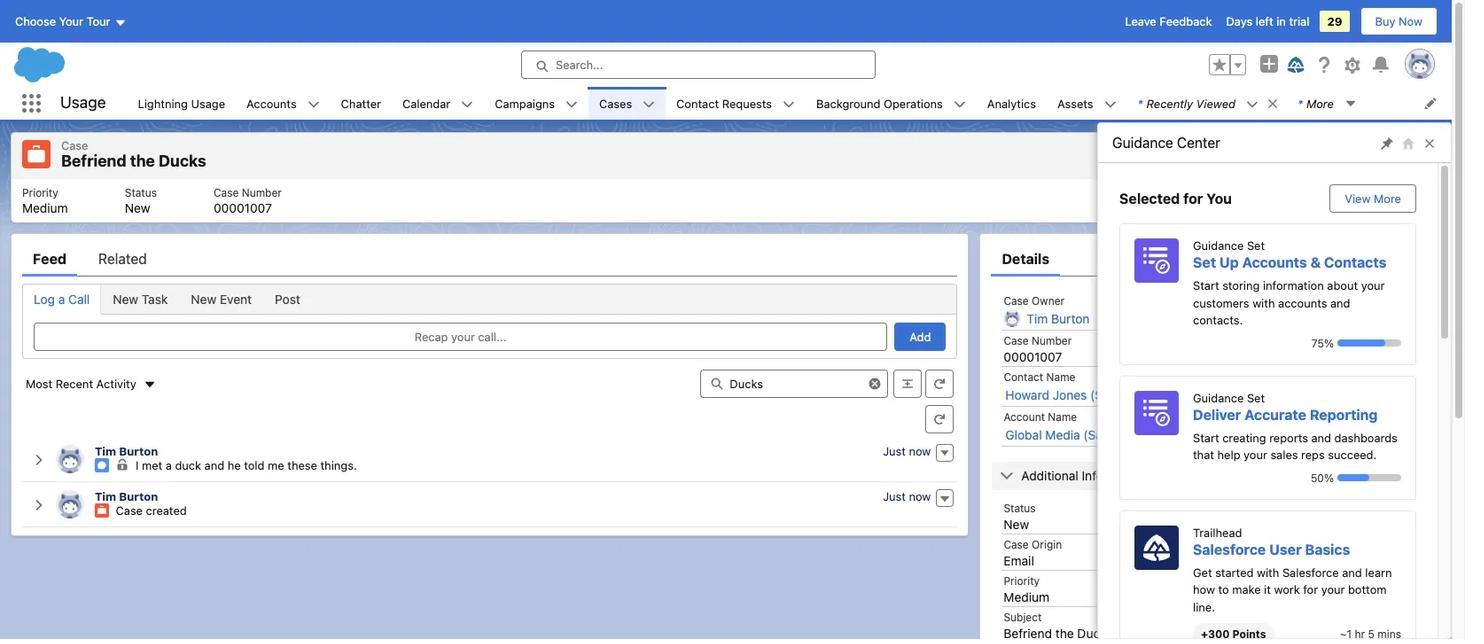 Task type: vqa. For each thing, say whether or not it's contained in the screenshot.
Your
yes



Task type: locate. For each thing, give the bounding box(es) containing it.
0 vertical spatial medium
[[22, 200, 68, 215]]

name up media
[[1049, 410, 1078, 424]]

2 progress bar progress bar from the top
[[1338, 474, 1402, 482]]

0 vertical spatial accounts
[[247, 96, 297, 110]]

new for new note
[[1362, 149, 1386, 163]]

1 horizontal spatial number
[[1032, 334, 1072, 347]]

a right log
[[58, 291, 65, 306]]

and inside guidance set set up accounts & contacts start storing information about your customers with accounts and contacts.
[[1331, 296, 1351, 310]]

1 vertical spatial list
[[12, 179, 1441, 222]]

2 just now link from the top
[[883, 489, 931, 503]]

* left recently
[[1138, 96, 1143, 110]]

guidance up deliver
[[1194, 391, 1244, 405]]

2 progress bar image from the top
[[1338, 474, 1370, 482]]

text default image right the * more
[[1345, 97, 1358, 110]]

background operations
[[817, 96, 943, 110]]

* inside list item
[[1138, 96, 1143, 110]]

2 vertical spatial tim
[[95, 489, 116, 503]]

tim left i
[[95, 444, 116, 458]]

1 vertical spatial more
[[1375, 192, 1402, 206]]

and down about
[[1331, 296, 1351, 310]]

calendar list item
[[392, 87, 484, 120]]

0 horizontal spatial medium
[[22, 200, 68, 215]]

0 vertical spatial (sample)
[[1091, 387, 1143, 402]]

1 vertical spatial progress bar progress bar
[[1338, 474, 1402, 482]]

tim burton link down i
[[95, 489, 158, 503]]

1 tab list from the top
[[22, 241, 958, 276]]

2 vertical spatial tim burton
[[95, 489, 158, 503]]

set up accurate
[[1248, 391, 1266, 405]]

just now for tim burton image
[[883, 444, 931, 458]]

phone
[[1266, 294, 1298, 307]]

progress bar progress bar for deliver accurate reporting
[[1338, 474, 1402, 482]]

0 horizontal spatial accounts
[[247, 96, 297, 110]]

1 horizontal spatial more
[[1375, 192, 1402, 206]]

text default image for assets
[[1105, 98, 1117, 111]]

0 vertical spatial progress bar image
[[1338, 340, 1386, 347]]

new down the
[[125, 200, 150, 215]]

text default image left the * more
[[1267, 97, 1280, 110]]

29
[[1328, 14, 1343, 28]]

0 vertical spatial tab list
[[22, 241, 958, 276]]

*
[[1138, 96, 1143, 110], [1298, 96, 1304, 110]]

text default image
[[1267, 97, 1280, 110], [1345, 97, 1358, 110], [783, 98, 795, 111], [33, 454, 45, 466], [116, 459, 129, 471], [1001, 469, 1015, 483]]

progress bar image
[[1338, 340, 1386, 347], [1338, 474, 1370, 482]]

1 vertical spatial with
[[1257, 565, 1280, 580]]

reason
[[1252, 538, 1288, 551]]

just
[[883, 444, 906, 458], [883, 489, 906, 503]]

0 horizontal spatial case number 00001007
[[214, 186, 282, 215]]

medium up the feed
[[22, 200, 68, 215]]

2 vertical spatial guidance
[[1194, 391, 1244, 405]]

2 * from the left
[[1298, 96, 1304, 110]]

guidance inside guidance set set up accounts & contacts start storing information about your customers with accounts and contacts.
[[1194, 239, 1244, 253]]

usage up befriend
[[60, 93, 106, 112]]

background operations link
[[806, 87, 954, 120]]

dashboards
[[1335, 431, 1398, 445]]

campaigns link
[[484, 87, 566, 120]]

feed
[[33, 251, 66, 267]]

cases link
[[589, 87, 643, 120]]

more up delete button
[[1307, 96, 1335, 110]]

guidance inside guidance set deliver accurate reporting start creating reports and dashboards that help your sales reps succeed.
[[1194, 391, 1244, 405]]

1 horizontal spatial 00001007
[[1004, 349, 1063, 364]]

follow button
[[1133, 142, 1215, 170]]

a right met on the left
[[166, 458, 172, 472]]

1 progress bar image from the top
[[1338, 340, 1386, 347]]

1 vertical spatial now
[[909, 489, 931, 503]]

0 vertical spatial just
[[883, 444, 906, 458]]

most recent activity
[[26, 377, 136, 391]]

related link
[[98, 241, 147, 276]]

1 vertical spatial medium
[[1004, 589, 1050, 604]]

* up delete button
[[1298, 96, 1304, 110]]

salesforce down 'basics'
[[1283, 565, 1340, 580]]

your down contacts
[[1362, 278, 1386, 293]]

1 vertical spatial 00001007
[[1004, 349, 1063, 364]]

set up 'set up accounts & contacts' 'button'
[[1248, 239, 1266, 253]]

priority inside priority medium
[[22, 186, 58, 199]]

1 horizontal spatial *
[[1298, 96, 1304, 110]]

1 now from the top
[[909, 444, 931, 458]]

text default image for *
[[1247, 98, 1259, 111]]

in
[[1277, 14, 1287, 28]]

burton down owner
[[1052, 311, 1090, 326]]

0 vertical spatial case number 00001007
[[214, 186, 282, 215]]

group
[[1210, 54, 1247, 75]]

1 vertical spatial set
[[1194, 255, 1217, 270]]

search... button
[[521, 51, 876, 79]]

1 vertical spatial tab list
[[22, 283, 958, 314]]

1 vertical spatial status
[[1004, 502, 1036, 515]]

and up bottom
[[1343, 565, 1363, 580]]

contact inside list item
[[677, 96, 719, 110]]

more for * more
[[1307, 96, 1335, 110]]

tim burton for topmost tim burton link
[[1027, 311, 1090, 326]]

your down clear
[[1322, 583, 1346, 597]]

guidance down recently
[[1113, 135, 1174, 151]]

1 start from the top
[[1194, 278, 1220, 293]]

1 horizontal spatial status
[[1004, 502, 1036, 515]]

call...
[[478, 330, 507, 344]]

new left note at the right top of page
[[1362, 149, 1386, 163]]

* recently viewed
[[1138, 96, 1236, 110]]

2 start from the top
[[1194, 431, 1220, 445]]

list containing medium
[[12, 179, 1441, 222]]

recap your call... button
[[34, 322, 888, 351]]

new for new event
[[191, 291, 217, 306]]

and up 'reps'
[[1312, 431, 1332, 445]]

progress bar progress bar
[[1338, 340, 1402, 347], [1338, 474, 1402, 482]]

text default image left additional at the right bottom of page
[[1001, 469, 1015, 483]]

tim for tim burton link related to tim burton image
[[95, 444, 116, 458]]

2 now from the top
[[909, 489, 931, 503]]

1 vertical spatial tim burton link
[[95, 444, 158, 458]]

tim burton down i
[[95, 489, 158, 503]]

tim burton down owner
[[1027, 311, 1090, 326]]

edit contact name image
[[1185, 386, 1198, 399]]

and left "he"
[[205, 458, 225, 472]]

burton
[[1052, 311, 1090, 326], [119, 444, 158, 458], [119, 489, 158, 503]]

start up 'that'
[[1194, 431, 1220, 445]]

list
[[127, 87, 1453, 120], [12, 179, 1441, 222]]

0 vertical spatial a
[[58, 291, 65, 306]]

make
[[1233, 583, 1262, 597]]

howard jones (sample)
[[1006, 387, 1143, 402]]

1 vertical spatial case number 00001007
[[1004, 334, 1072, 364]]

1 just from the top
[[883, 444, 906, 458]]

0 horizontal spatial more
[[1307, 96, 1335, 110]]

feature request
[[1224, 517, 1317, 532]]

1 vertical spatial progress bar image
[[1338, 474, 1370, 482]]

1 vertical spatial accounts
[[1243, 255, 1308, 270]]

instructions
[[1224, 553, 1291, 568]]

usage right lightning on the top left of page
[[191, 96, 225, 110]]

guidance up up
[[1194, 239, 1244, 253]]

for right work
[[1304, 583, 1319, 597]]

feed link
[[33, 241, 66, 276]]

set
[[1248, 239, 1266, 253], [1194, 255, 1217, 270], [1248, 391, 1266, 405]]

1 vertical spatial just now
[[883, 489, 931, 503]]

0 vertical spatial now
[[909, 444, 931, 458]]

progress bar progress bar right 75% at bottom right
[[1338, 340, 1402, 347]]

basics
[[1306, 541, 1351, 557]]

priority for priority
[[1004, 574, 1040, 588]]

2 just from the top
[[883, 489, 906, 503]]

lightning usage link
[[127, 87, 236, 120]]

2 vertical spatial set
[[1248, 391, 1266, 405]]

edit case origin image
[[1185, 554, 1198, 566]]

accurate
[[1245, 407, 1307, 423]]

case down "feature" on the bottom of page
[[1224, 538, 1249, 551]]

1 vertical spatial just now link
[[883, 489, 931, 503]]

contact
[[677, 96, 719, 110], [1224, 294, 1263, 307], [1004, 370, 1044, 384]]

case up contact name on the bottom of page
[[1004, 334, 1029, 347]]

name for media
[[1049, 410, 1078, 424]]

text default image inside background operations list item
[[954, 98, 966, 111]]

name up jones
[[1047, 370, 1076, 384]]

usage
[[60, 93, 106, 112], [191, 96, 225, 110]]

progress bar progress bar down succeed.
[[1338, 474, 1402, 482]]

1 vertical spatial tim
[[95, 444, 116, 458]]

0 horizontal spatial contact
[[677, 96, 719, 110]]

chatter
[[341, 96, 381, 110]]

accounts inside guidance set set up accounts & contacts start storing information about your customers with accounts and contacts.
[[1243, 255, 1308, 270]]

text default image inside assets list item
[[1105, 98, 1117, 111]]

edit priority image
[[1185, 590, 1198, 603]]

edit subject image
[[1405, 627, 1417, 639]]

0 vertical spatial start
[[1194, 278, 1220, 293]]

0 vertical spatial list
[[127, 87, 1453, 120]]

contact phone 1 (800) 667-6389
[[1224, 294, 1327, 324]]

0 vertical spatial priority
[[22, 186, 58, 199]]

new left 'task'
[[113, 291, 138, 306]]

new task
[[113, 291, 168, 306]]

(sample)
[[1091, 387, 1143, 402], [1084, 427, 1136, 442]]

0 vertical spatial tim burton
[[1027, 311, 1090, 326]]

status up case origin
[[1004, 502, 1036, 515]]

salesforce down trailhead
[[1194, 541, 1267, 557]]

progress bar image down succeed.
[[1338, 474, 1370, 482]]

contact for contact requests
[[677, 96, 719, 110]]

tab list
[[22, 241, 958, 276], [22, 283, 958, 314]]

tim burton link down owner
[[1027, 311, 1090, 327]]

new
[[1362, 149, 1386, 163], [125, 200, 150, 215], [113, 291, 138, 306], [191, 291, 217, 306], [1004, 517, 1030, 532]]

ducks
[[159, 152, 206, 170]]

1 vertical spatial burton
[[119, 444, 158, 458]]

1 progress bar progress bar from the top
[[1338, 340, 1402, 347]]

buy
[[1376, 14, 1396, 28]]

0 vertical spatial with
[[1253, 296, 1276, 310]]

chatter link
[[330, 87, 392, 120]]

1 * from the left
[[1138, 96, 1143, 110]]

2 just now from the top
[[883, 489, 931, 503]]

0 vertical spatial for
[[1184, 191, 1204, 207]]

trial
[[1290, 14, 1310, 28]]

text default image right requests
[[783, 98, 795, 111]]

contact down search... button
[[677, 96, 719, 110]]

status down the
[[125, 186, 157, 199]]

(sample) for howard jones (sample)
[[1091, 387, 1143, 402]]

case owner
[[1004, 294, 1065, 307]]

new inside button
[[1362, 149, 1386, 163]]

burton left the duck
[[119, 444, 158, 458]]

with inside trailhead salesforce user basics get started with salesforce and learn how to make it work for your bottom line.
[[1257, 565, 1280, 580]]

tim burton link for tim burton icon
[[95, 489, 158, 503]]

campaigns
[[495, 96, 555, 110]]

salesforce
[[1194, 541, 1267, 557], [1283, 565, 1340, 580]]

0 vertical spatial contact
[[677, 96, 719, 110]]

priority down case icon
[[22, 186, 58, 199]]

1 just now link from the top
[[883, 444, 931, 458]]

1 just now from the top
[[883, 444, 931, 458]]

50%
[[1311, 471, 1335, 485]]

0 horizontal spatial a
[[58, 291, 65, 306]]

case right case icon
[[61, 138, 88, 153]]

salesforce user basics button
[[1194, 541, 1351, 557]]

tim burton right tim burton image
[[95, 444, 158, 458]]

campaigns list item
[[484, 87, 589, 120]]

accounts
[[247, 96, 297, 110], [1243, 255, 1308, 270]]

00001007
[[214, 200, 272, 215], [1004, 349, 1063, 364]]

0 horizontal spatial number
[[242, 186, 282, 199]]

name
[[1047, 370, 1076, 384], [1049, 410, 1078, 424]]

case right status new
[[214, 186, 239, 199]]

more right view
[[1375, 192, 1402, 206]]

1 vertical spatial priority
[[1004, 574, 1040, 588]]

edit type image
[[1405, 518, 1417, 530]]

contact up howard
[[1004, 370, 1044, 384]]

your
[[1362, 278, 1386, 293], [451, 330, 475, 344], [1244, 448, 1268, 462], [1322, 583, 1346, 597]]

start up customers
[[1194, 278, 1220, 293]]

0 vertical spatial just now link
[[883, 444, 931, 458]]

trailhead
[[1194, 525, 1243, 540]]

2 vertical spatial contact
[[1004, 370, 1044, 384]]

priority
[[22, 186, 58, 199], [1004, 574, 1040, 588]]

guidance
[[1113, 135, 1174, 151], [1194, 239, 1244, 253], [1194, 391, 1244, 405]]

1 horizontal spatial a
[[166, 458, 172, 472]]

tim right tim burton icon
[[95, 489, 116, 503]]

1 vertical spatial a
[[166, 458, 172, 472]]

text default image inside list item
[[1247, 98, 1259, 111]]

get
[[1194, 565, 1213, 580]]

howard jones (sample) link
[[1006, 387, 1143, 403]]

contact for contact phone 1 (800) 667-6389
[[1224, 294, 1263, 307]]

0 horizontal spatial status
[[125, 186, 157, 199]]

contact requests
[[677, 96, 772, 110]]

0 vertical spatial tim
[[1027, 311, 1048, 326]]

tim down case owner
[[1027, 311, 1048, 326]]

2 vertical spatial tim burton link
[[95, 489, 158, 503]]

list item containing *
[[1128, 87, 1288, 120]]

1 horizontal spatial for
[[1304, 583, 1319, 597]]

0 vertical spatial 00001007
[[214, 200, 272, 215]]

accounts
[[1279, 296, 1328, 310]]

burton down i
[[119, 489, 158, 503]]

your down creating
[[1244, 448, 1268, 462]]

1 vertical spatial (sample)
[[1084, 427, 1136, 442]]

just now for tim burton icon
[[883, 489, 931, 503]]

1 (800) 667-6389 link
[[1224, 309, 1327, 324]]

for
[[1184, 191, 1204, 207], [1304, 583, 1319, 597]]

tim for topmost tim burton link
[[1027, 311, 1048, 326]]

new left event
[[191, 291, 217, 306]]

for left 'you'
[[1184, 191, 1204, 207]]

0 vertical spatial more
[[1307, 96, 1335, 110]]

667-
[[1268, 309, 1296, 324]]

1 horizontal spatial priority
[[1004, 574, 1040, 588]]

more inside button
[[1375, 192, 1402, 206]]

tim burton link for tim burton image
[[95, 444, 158, 458]]

contact requests list item
[[666, 87, 806, 120]]

1 vertical spatial guidance
[[1194, 239, 1244, 253]]

task
[[142, 291, 168, 306]]

reporting
[[1311, 407, 1379, 423]]

1 vertical spatial name
[[1049, 410, 1078, 424]]

contact inside contact phone 1 (800) 667-6389
[[1224, 294, 1263, 307]]

0 vertical spatial status
[[125, 186, 157, 199]]

0 vertical spatial progress bar progress bar
[[1338, 340, 1402, 347]]

0 horizontal spatial priority
[[22, 186, 58, 199]]

view
[[1346, 192, 1371, 206]]

list containing lightning usage
[[127, 87, 1453, 120]]

0 vertical spatial tim burton link
[[1027, 311, 1090, 327]]

1 vertical spatial start
[[1194, 431, 1220, 445]]

1 horizontal spatial medium
[[1004, 589, 1050, 604]]

edit
[[1248, 149, 1269, 163]]

medium up "subject" on the right
[[1004, 589, 1050, 604]]

guidance center
[[1113, 135, 1221, 151]]

progress bar image right 75% at bottom right
[[1338, 340, 1386, 347]]

set left up
[[1194, 255, 1217, 270]]

information
[[1264, 278, 1325, 293]]

analytics link
[[977, 87, 1047, 120]]

case created
[[116, 503, 187, 518]]

0 vertical spatial guidance
[[1113, 135, 1174, 151]]

owner
[[1032, 294, 1065, 307]]

tim burton link right tim burton image
[[95, 444, 158, 458]]

tim
[[1027, 311, 1048, 326], [95, 444, 116, 458], [95, 489, 116, 503]]

text default image
[[954, 98, 966, 111], [1105, 98, 1117, 111], [1247, 98, 1259, 111], [939, 493, 952, 505], [33, 499, 45, 512]]

your left call...
[[451, 330, 475, 344]]

list item
[[1128, 87, 1288, 120]]

0 horizontal spatial *
[[1138, 96, 1143, 110]]

2 horizontal spatial contact
[[1224, 294, 1263, 307]]

(sample) right jones
[[1091, 387, 1143, 402]]

started
[[1216, 565, 1254, 580]]

1 vertical spatial tim burton
[[95, 444, 158, 458]]

created
[[146, 503, 187, 518]]

your inside trailhead salesforce user basics get started with salesforce and learn how to make it work for your bottom line.
[[1322, 583, 1346, 597]]

add button
[[895, 322, 947, 351]]

lightning usage
[[138, 96, 225, 110]]

contact down storing
[[1224, 294, 1263, 307]]

0 vertical spatial name
[[1047, 370, 1076, 384]]

case befriend the ducks
[[61, 138, 206, 170]]

guidance for guidance set set up accounts & contacts start storing information about your customers with accounts and contacts.
[[1194, 239, 1244, 253]]

1 vertical spatial contact
[[1224, 294, 1263, 307]]

days left in trial
[[1227, 14, 1310, 28]]

0 horizontal spatial salesforce
[[1194, 541, 1267, 557]]

0 vertical spatial just now
[[883, 444, 931, 458]]

(sample) up information
[[1084, 427, 1136, 442]]

case inside case befriend the ducks
[[61, 138, 88, 153]]

1 vertical spatial number
[[1032, 334, 1072, 347]]

2 tab list from the top
[[22, 283, 958, 314]]

a
[[58, 291, 65, 306], [166, 458, 172, 472]]

1 horizontal spatial accounts
[[1243, 255, 1308, 270]]

1 vertical spatial for
[[1304, 583, 1319, 597]]

accounts inside list item
[[247, 96, 297, 110]]

0 horizontal spatial usage
[[60, 93, 106, 112]]

burton for tim burton icon
[[119, 489, 158, 503]]

0 vertical spatial set
[[1248, 239, 1266, 253]]

1 vertical spatial just
[[883, 489, 906, 503]]

delete
[[1298, 149, 1333, 163]]

viewed
[[1197, 96, 1236, 110]]

tim burton for tim burton link related to tim burton image
[[95, 444, 158, 458]]

0 vertical spatial number
[[242, 186, 282, 199]]

set inside guidance set deliver accurate reporting start creating reports and dashboards that help your sales reps succeed.
[[1248, 391, 1266, 405]]

2 vertical spatial burton
[[119, 489, 158, 503]]

1 vertical spatial salesforce
[[1283, 565, 1340, 580]]

priority down email
[[1004, 574, 1040, 588]]

1 horizontal spatial contact
[[1004, 370, 1044, 384]]

new up case origin
[[1004, 517, 1030, 532]]



Task type: describe. For each thing, give the bounding box(es) containing it.
trailhead salesforce user basics get started with salesforce and learn how to make it work for your bottom line.
[[1194, 525, 1393, 614]]

deliver
[[1194, 407, 1242, 423]]

activity
[[96, 377, 136, 391]]

a inside tab list
[[58, 291, 65, 306]]

assets
[[1058, 96, 1094, 110]]

choose your tour
[[15, 14, 110, 28]]

guidance for guidance center
[[1113, 135, 1174, 151]]

progress bar image for set up accounts & contacts
[[1338, 340, 1386, 347]]

just now link for tim burton link related to tim burton icon
[[883, 489, 931, 503]]

tim burton image
[[56, 445, 84, 473]]

case origin
[[1004, 538, 1063, 551]]

work
[[1275, 583, 1301, 597]]

priority medium
[[22, 186, 68, 215]]

background operations list item
[[806, 87, 977, 120]]

accounts list item
[[236, 87, 330, 120]]

follow
[[1166, 149, 1200, 163]]

duck
[[175, 458, 201, 472]]

text default image inside contact requests list item
[[783, 98, 795, 111]]

tim burton for tim burton link related to tim burton icon
[[95, 489, 158, 503]]

global media (sample) link
[[1006, 427, 1136, 443]]

accounts link
[[236, 87, 307, 120]]

your
[[59, 14, 83, 28]]

case image
[[22, 140, 51, 168]]

learn
[[1366, 565, 1393, 580]]

your inside button
[[451, 330, 475, 344]]

text default image left tim burton image
[[33, 454, 45, 466]]

just now link for tim burton link related to tim burton image
[[883, 444, 931, 458]]

start inside guidance set set up accounts & contacts start storing information about your customers with accounts and contacts.
[[1194, 278, 1220, 293]]

selected for you
[[1120, 191, 1233, 207]]

set for deliver
[[1248, 391, 1266, 405]]

account name
[[1004, 410, 1078, 424]]

additional information
[[1022, 468, 1148, 483]]

0 horizontal spatial 00001007
[[214, 200, 272, 215]]

1 horizontal spatial case number 00001007
[[1004, 334, 1072, 364]]

1 horizontal spatial usage
[[191, 96, 225, 110]]

with inside guidance set set up accounts & contacts start storing information about your customers with accounts and contacts.
[[1253, 296, 1276, 310]]

case reason
[[1224, 538, 1288, 551]]

calendar
[[403, 96, 451, 110]]

line.
[[1194, 600, 1216, 614]]

subject
[[1004, 611, 1042, 624]]

recap
[[415, 330, 448, 344]]

told
[[244, 458, 265, 472]]

details
[[1002, 251, 1050, 267]]

cases
[[599, 96, 632, 110]]

list for lightning usage link
[[12, 179, 1441, 222]]

new for new task
[[113, 291, 138, 306]]

new note
[[1362, 149, 1415, 163]]

set for set
[[1248, 239, 1266, 253]]

tab list containing log a call
[[22, 283, 958, 314]]

lightning
[[138, 96, 188, 110]]

text default image inside list item
[[1267, 97, 1280, 110]]

i met a duck and he told me these things.
[[136, 458, 357, 472]]

feedback
[[1160, 14, 1213, 28]]

record image
[[95, 503, 109, 517]]

assets link
[[1047, 87, 1105, 120]]

requests
[[723, 96, 772, 110]]

* for * recently viewed
[[1138, 96, 1143, 110]]

list for leave feedback link
[[127, 87, 1453, 120]]

recent
[[56, 377, 93, 391]]

case left owner
[[1004, 294, 1029, 307]]

request
[[1270, 517, 1317, 532]]

new note button
[[1347, 142, 1430, 170]]

analytics
[[988, 96, 1037, 110]]

assets list item
[[1047, 87, 1128, 120]]

(sample) for global media (sample)
[[1084, 427, 1136, 442]]

customers
[[1194, 296, 1250, 310]]

contact for contact name
[[1004, 370, 1044, 384]]

for inside trailhead salesforce user basics get started with salesforce and learn how to make it work for your bottom line.
[[1304, 583, 1319, 597]]

text default image inside additional information dropdown button
[[1001, 469, 1015, 483]]

guidance for guidance set deliver accurate reporting start creating reports and dashboards that help your sales reps succeed.
[[1194, 391, 1244, 405]]

now for tim burton icon
[[909, 489, 931, 503]]

reps
[[1302, 448, 1326, 462]]

up
[[1220, 255, 1240, 270]]

and inside guidance set deliver accurate reporting start creating reports and dashboards that help your sales reps succeed.
[[1312, 431, 1332, 445]]

he
[[228, 458, 241, 472]]

view more
[[1346, 192, 1402, 206]]

leave feedback link
[[1126, 14, 1213, 28]]

text default image left i
[[116, 459, 129, 471]]

it
[[1265, 583, 1272, 597]]

* for * more
[[1298, 96, 1304, 110]]

6389
[[1296, 309, 1327, 324]]

just for tim burton link related to tim burton icon
[[883, 489, 906, 503]]

tim burton image
[[56, 490, 84, 518]]

days
[[1227, 14, 1253, 28]]

tab list containing feed
[[22, 241, 958, 276]]

Search this feed... search field
[[701, 369, 889, 398]]

contact name
[[1004, 370, 1076, 384]]

add
[[910, 330, 931, 344]]

reports
[[1270, 431, 1309, 445]]

recently
[[1147, 96, 1194, 110]]

left
[[1256, 14, 1274, 28]]

now for tim burton image
[[909, 444, 931, 458]]

your inside guidance set set up accounts & contacts start storing information about your customers with accounts and contacts.
[[1362, 278, 1386, 293]]

center
[[1178, 135, 1221, 151]]

log
[[34, 291, 55, 306]]

to
[[1219, 583, 1230, 597]]

jones
[[1053, 387, 1087, 402]]

me
[[268, 458, 284, 472]]

feature
[[1224, 517, 1267, 532]]

these
[[288, 458, 317, 472]]

global media (sample)
[[1006, 427, 1136, 442]]

new task link
[[101, 284, 179, 314]]

1 horizontal spatial salesforce
[[1283, 565, 1340, 580]]

i
[[136, 458, 139, 472]]

set up accounts & contacts button
[[1194, 255, 1387, 270]]

guidance set set up accounts & contacts start storing information about your customers with accounts and contacts.
[[1194, 239, 1387, 327]]

status for status
[[1004, 502, 1036, 515]]

start inside guidance set deliver accurate reporting start creating reports and dashboards that help your sales reps succeed.
[[1194, 431, 1220, 445]]

edit case reason image
[[1405, 554, 1417, 566]]

progress bar progress bar for set up accounts & contacts
[[1338, 340, 1402, 347]]

info@salesforce.com link
[[1224, 349, 1343, 364]]

tim for tim burton link related to tim burton icon
[[95, 489, 116, 503]]

new inside status new
[[125, 200, 150, 215]]

contacts.
[[1194, 313, 1244, 327]]

name for jones
[[1047, 370, 1076, 384]]

account
[[1004, 410, 1046, 424]]

more for view more
[[1375, 192, 1402, 206]]

case right 'record' icon
[[116, 503, 143, 518]]

global
[[1006, 427, 1043, 442]]

just for tim burton link related to tim burton image
[[883, 444, 906, 458]]

* more
[[1298, 96, 1335, 110]]

creating
[[1223, 431, 1267, 445]]

befriend
[[61, 152, 126, 170]]

and inside trailhead salesforce user basics get started with salesforce and learn how to make it work for your bottom line.
[[1343, 565, 1363, 580]]

text default image for background operations
[[954, 98, 966, 111]]

media
[[1046, 427, 1081, 442]]

how
[[1194, 583, 1216, 597]]

status for status new
[[125, 186, 157, 199]]

burton for tim burton image
[[119, 444, 158, 458]]

edit status image
[[1185, 518, 1198, 530]]

edit account name image
[[1185, 426, 1198, 439]]

case up email
[[1004, 538, 1029, 551]]

progress bar image for deliver accurate reporting
[[1338, 474, 1370, 482]]

you
[[1207, 191, 1233, 207]]

choose
[[15, 14, 56, 28]]

operations
[[884, 96, 943, 110]]

contacts
[[1325, 255, 1387, 270]]

deliver accurate reporting button
[[1194, 407, 1379, 423]]

0 vertical spatial salesforce
[[1194, 541, 1267, 557]]

your inside guidance set deliver accurate reporting start creating reports and dashboards that help your sales reps succeed.
[[1244, 448, 1268, 462]]

0 horizontal spatial for
[[1184, 191, 1204, 207]]

priority for priority medium
[[22, 186, 58, 199]]

0 vertical spatial burton
[[1052, 311, 1090, 326]]

cases list item
[[589, 87, 666, 120]]



